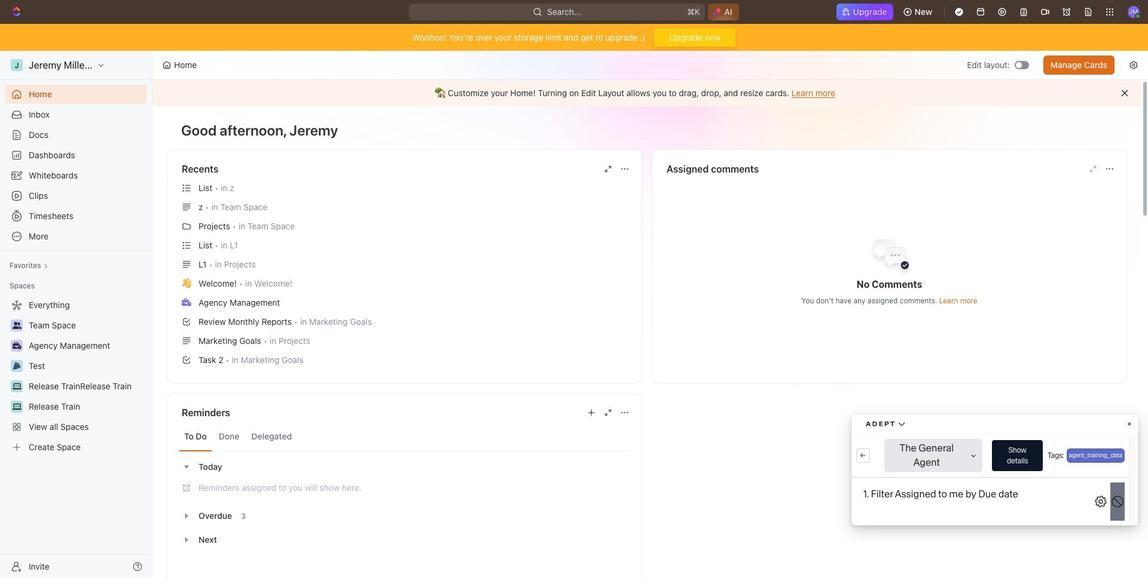 Task type: locate. For each thing, give the bounding box(es) containing it.
laptop code image
[[12, 404, 21, 411]]

user group image
[[12, 322, 21, 330]]

tree
[[5, 296, 147, 457]]

tree inside sidebar navigation
[[5, 296, 147, 457]]

1 horizontal spatial business time image
[[182, 299, 191, 307]]

sidebar navigation
[[0, 51, 155, 579]]

0 vertical spatial business time image
[[182, 299, 191, 307]]

0 horizontal spatial business time image
[[12, 343, 21, 350]]

tab list
[[179, 423, 630, 452]]

1 vertical spatial business time image
[[12, 343, 21, 350]]

alert
[[152, 80, 1142, 106]]

business time image
[[182, 299, 191, 307], [12, 343, 21, 350]]

pizza slice image
[[13, 363, 20, 370]]



Task type: vqa. For each thing, say whether or not it's contained in the screenshot.
tab list
yes



Task type: describe. For each thing, give the bounding box(es) containing it.
laptop code image
[[12, 383, 21, 391]]

jeremy miller's workspace, , element
[[11, 59, 23, 71]]



